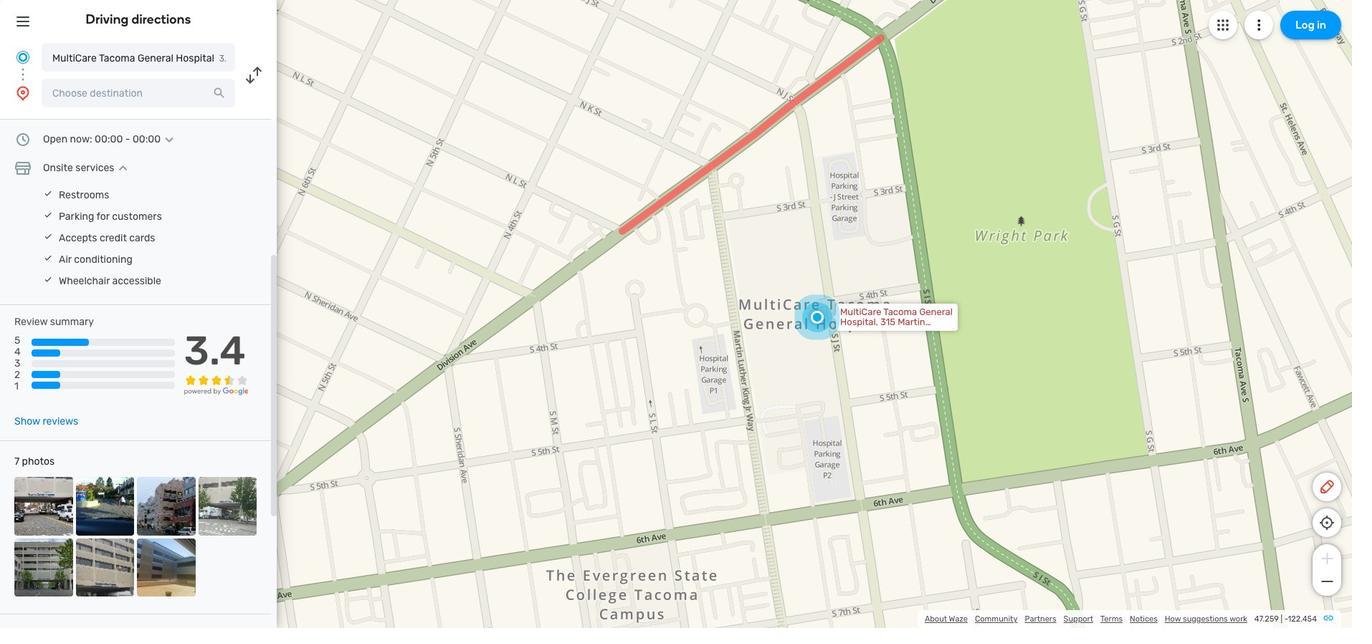 Task type: locate. For each thing, give the bounding box(es) containing it.
1 horizontal spatial -
[[1285, 615, 1288, 625]]

checkmark image left air
[[43, 253, 53, 263]]

1 checkmark image from the top
[[43, 189, 53, 199]]

checkmark image left parking
[[43, 210, 53, 220]]

checkmark image for parking for customers
[[43, 210, 53, 220]]

2 00:00 from the left
[[133, 133, 161, 146]]

zoom in image
[[1318, 551, 1336, 568]]

checkmark image
[[43, 189, 53, 199], [43, 210, 53, 220], [43, 253, 53, 263]]

0 vertical spatial checkmark image
[[43, 189, 53, 199]]

terms
[[1101, 615, 1123, 625]]

- right | in the bottom right of the page
[[1285, 615, 1288, 625]]

image 3 of multicare tacoma general hospital, tacoma image
[[137, 478, 195, 536]]

4
[[14, 346, 21, 359]]

2 checkmark image from the top
[[43, 275, 53, 285]]

current location image
[[14, 49, 32, 66]]

onsite services button
[[43, 162, 132, 174]]

show
[[14, 416, 40, 428]]

credit
[[100, 232, 127, 245]]

checkmark image
[[43, 232, 53, 242], [43, 275, 53, 285]]

image 6 of multicare tacoma general hospital, tacoma image
[[76, 539, 134, 597]]

0 horizontal spatial 00:00
[[95, 133, 123, 146]]

2 checkmark image from the top
[[43, 210, 53, 220]]

terms link
[[1101, 615, 1123, 625]]

image 4 of multicare tacoma general hospital, tacoma image
[[198, 478, 257, 536]]

work
[[1230, 615, 1248, 625]]

driving
[[86, 11, 129, 27]]

0 vertical spatial checkmark image
[[43, 232, 53, 242]]

1 00:00 from the left
[[95, 133, 123, 146]]

review summary
[[14, 316, 94, 328]]

image 7 of multicare tacoma general hospital, tacoma image
[[137, 539, 195, 597]]

notices
[[1130, 615, 1158, 625]]

services
[[75, 162, 114, 174]]

image 5 of multicare tacoma general hospital, tacoma image
[[14, 539, 73, 597]]

parking
[[59, 211, 94, 223]]

checkmark image for wheelchair accessible
[[43, 275, 53, 285]]

5
[[14, 335, 20, 347]]

5 4 3 2 1
[[14, 335, 21, 393]]

customers
[[112, 211, 162, 223]]

2 vertical spatial checkmark image
[[43, 253, 53, 263]]

zoom out image
[[1318, 574, 1336, 591]]

00:00
[[95, 133, 123, 146], [133, 133, 161, 146]]

pencil image
[[1319, 479, 1336, 496]]

1 checkmark image from the top
[[43, 232, 53, 242]]

7 photos
[[14, 456, 55, 468]]

accepts
[[59, 232, 97, 245]]

accessible
[[112, 275, 161, 288]]

1 vertical spatial -
[[1285, 615, 1288, 625]]

image 1 of multicare tacoma general hospital, tacoma image
[[14, 478, 73, 536]]

link image
[[1323, 613, 1334, 625]]

waze
[[949, 615, 968, 625]]

0 vertical spatial -
[[125, 133, 130, 146]]

1 vertical spatial checkmark image
[[43, 210, 53, 220]]

multicare tacoma general hospital button
[[42, 43, 235, 72]]

00:00 down choose destination text field
[[133, 133, 161, 146]]

3.4
[[184, 328, 246, 375]]

multicare tacoma general hospital
[[52, 52, 214, 65]]

-
[[125, 133, 130, 146], [1285, 615, 1288, 625]]

driving directions
[[86, 11, 191, 27]]

notices link
[[1130, 615, 1158, 625]]

checkmark image down the "onsite"
[[43, 189, 53, 199]]

|
[[1281, 615, 1283, 625]]

reviews
[[43, 416, 78, 428]]

3 checkmark image from the top
[[43, 253, 53, 263]]

air
[[59, 254, 72, 266]]

122.454
[[1288, 615, 1317, 625]]

wheelchair
[[59, 275, 110, 288]]

1 horizontal spatial 00:00
[[133, 133, 161, 146]]

community link
[[975, 615, 1018, 625]]

2
[[14, 370, 20, 382]]

how
[[1165, 615, 1181, 625]]

- up chevron up image
[[125, 133, 130, 146]]

air conditioning
[[59, 254, 132, 266]]

00:00 right now:
[[95, 133, 123, 146]]

1 vertical spatial checkmark image
[[43, 275, 53, 285]]

review
[[14, 316, 48, 328]]

checkmark image left wheelchair at the top of page
[[43, 275, 53, 285]]

checkmark image for restrooms
[[43, 189, 53, 199]]

for
[[96, 211, 110, 223]]

open
[[43, 133, 68, 146]]

cards
[[129, 232, 155, 245]]

checkmark image left accepts
[[43, 232, 53, 242]]



Task type: vqa. For each thing, say whether or not it's contained in the screenshot.
the topmost hazard image
no



Task type: describe. For each thing, give the bounding box(es) containing it.
47.259
[[1255, 615, 1279, 625]]

clock image
[[14, 131, 32, 148]]

open now: 00:00 - 00:00 button
[[43, 133, 178, 146]]

checkmark image for accepts credit cards
[[43, 232, 53, 242]]

about waze link
[[925, 615, 968, 625]]

accepts credit cards
[[59, 232, 155, 245]]

partners link
[[1025, 615, 1057, 625]]

wheelchair accessible
[[59, 275, 161, 288]]

multicare
[[52, 52, 97, 65]]

about waze community partners support terms notices how suggestions work 47.259 | -122.454
[[925, 615, 1317, 625]]

Choose destination text field
[[42, 79, 235, 108]]

show reviews
[[14, 416, 78, 428]]

chevron up image
[[114, 163, 132, 174]]

community
[[975, 615, 1018, 625]]

support link
[[1064, 615, 1094, 625]]

general
[[138, 52, 173, 65]]

restrooms
[[59, 189, 109, 201]]

photos
[[22, 456, 55, 468]]

checkmark image for air conditioning
[[43, 253, 53, 263]]

now:
[[70, 133, 92, 146]]

directions
[[132, 11, 191, 27]]

image 2 of multicare tacoma general hospital, tacoma image
[[76, 478, 134, 536]]

store image
[[14, 160, 32, 177]]

about
[[925, 615, 947, 625]]

chevron down image
[[161, 134, 178, 146]]

7
[[14, 456, 19, 468]]

partners
[[1025, 615, 1057, 625]]

location image
[[14, 85, 32, 102]]

0 horizontal spatial -
[[125, 133, 130, 146]]

how suggestions work link
[[1165, 615, 1248, 625]]

conditioning
[[74, 254, 132, 266]]

support
[[1064, 615, 1094, 625]]

summary
[[50, 316, 94, 328]]

tacoma
[[99, 52, 135, 65]]

open now: 00:00 - 00:00
[[43, 133, 161, 146]]

parking for customers
[[59, 211, 162, 223]]

computer image
[[14, 103, 32, 120]]

suggestions
[[1183, 615, 1228, 625]]

onsite services
[[43, 162, 114, 174]]

1
[[14, 381, 19, 393]]

hospital
[[176, 52, 214, 65]]

3
[[14, 358, 20, 370]]

onsite
[[43, 162, 73, 174]]



